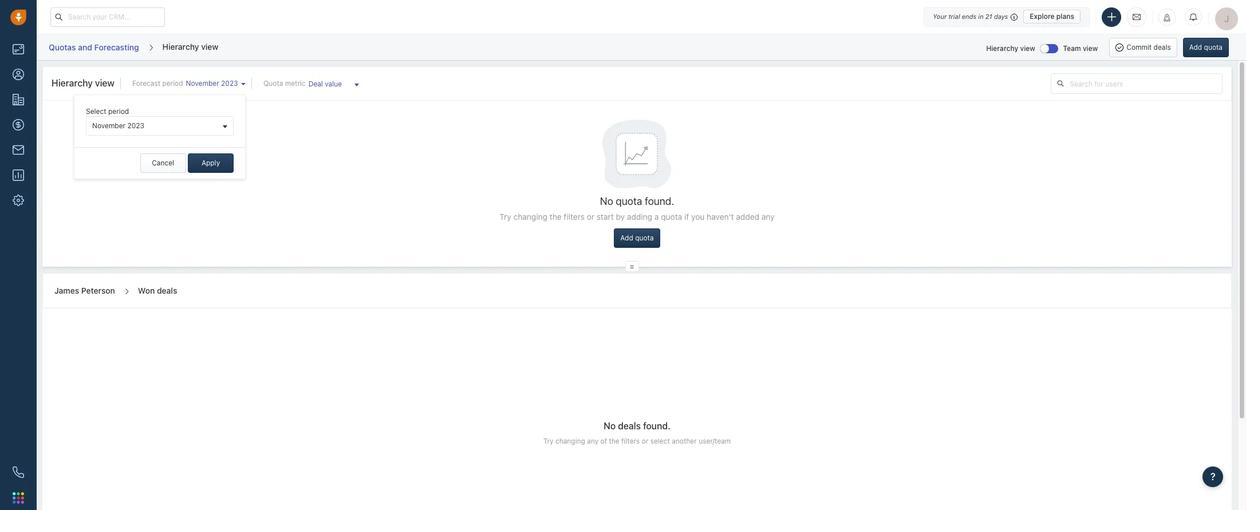 Task type: vqa. For each thing, say whether or not it's contained in the screenshot.
bottom No
yes



Task type: describe. For each thing, give the bounding box(es) containing it.
try inside "no quota found. try changing the filters or start by adding a quota if you haven't added any"
[[500, 212, 511, 222]]

= button
[[625, 261, 639, 272]]

by
[[616, 212, 625, 222]]

freshworks switcher image
[[13, 492, 24, 504]]

add for "add quota" button to the top
[[1189, 43, 1202, 51]]

view right team
[[1083, 44, 1098, 52]]

apply
[[202, 159, 220, 167]]

filters inside "no quota found. try changing the filters or start by adding a quota if you haven't added any"
[[564, 212, 585, 222]]

deals for commit
[[1154, 43, 1171, 51]]

your
[[933, 13, 947, 20]]

won deals
[[138, 286, 177, 295]]

view up select period
[[95, 78, 114, 88]]

added
[[736, 212, 759, 222]]

2023 for forecast period
[[221, 79, 238, 88]]

period for select period
[[108, 107, 129, 116]]

peterson
[[81, 286, 115, 295]]

explore
[[1030, 12, 1055, 21]]

metric
[[285, 79, 306, 88]]

the inside "no quota found. try changing the filters or start by adding a quota if you haven't added any"
[[550, 212, 562, 222]]

phone element
[[7, 461, 30, 484]]

2023 for select period
[[127, 121, 144, 130]]

send email image
[[1133, 12, 1141, 22]]

quota
[[263, 79, 283, 88]]

team view
[[1063, 44, 1098, 52]]

Search for users text field
[[1070, 74, 1222, 93]]

no for deals
[[604, 421, 616, 431]]

another
[[672, 437, 697, 446]]

november for forecast period
[[186, 79, 219, 88]]

add quota for "add quota" button to the top
[[1189, 43, 1223, 51]]

and
[[78, 42, 92, 52]]

team
[[1063, 44, 1081, 52]]

1 vertical spatial or
[[642, 437, 648, 446]]

cancel
[[152, 159, 174, 167]]

quotas
[[49, 42, 76, 52]]

Search your CRM... text field
[[50, 7, 165, 27]]

try changing any of the filters or select another user/team
[[543, 437, 731, 446]]

0 horizontal spatial hierarchy
[[52, 78, 93, 88]]

quotas and forecasting link
[[48, 38, 139, 56]]

days
[[994, 13, 1008, 20]]

add for the bottommost "add quota" button
[[620, 234, 633, 242]]

add quota for the bottommost "add quota" button
[[620, 234, 654, 242]]

james
[[54, 286, 79, 295]]

2 horizontal spatial hierarchy
[[986, 44, 1018, 52]]

cancel button
[[140, 154, 186, 173]]

forecast
[[132, 79, 160, 88]]

2 horizontal spatial hierarchy view
[[986, 44, 1035, 52]]

view down explore
[[1020, 44, 1035, 52]]

commit
[[1127, 43, 1152, 51]]

haven't
[[707, 212, 734, 222]]

0 vertical spatial add quota button
[[1183, 38, 1229, 57]]



Task type: locate. For each thing, give the bounding box(es) containing it.
add right commit deals
[[1189, 43, 1202, 51]]

user/team
[[699, 437, 731, 446]]

1 vertical spatial try
[[543, 437, 553, 446]]

or left the 'select'
[[642, 437, 648, 446]]

november 2023 inside dropdown button
[[186, 79, 238, 88]]

deals for won
[[157, 286, 177, 295]]

1 vertical spatial changing
[[555, 437, 585, 446]]

1 vertical spatial filters
[[621, 437, 640, 446]]

0 vertical spatial changing
[[513, 212, 547, 222]]

or inside "no quota found. try changing the filters or start by adding a quota if you haven't added any"
[[587, 212, 594, 222]]

0 horizontal spatial add quota
[[620, 234, 654, 242]]

commit deals
[[1127, 43, 1171, 51]]

no quota found. try changing the filters or start by adding a quota if you haven't added any
[[500, 195, 775, 222]]

november 2023 for select period
[[92, 121, 144, 130]]

0 horizontal spatial period
[[108, 107, 129, 116]]

found. for quota
[[645, 195, 674, 207]]

21
[[985, 13, 992, 20]]

november right forecast period
[[186, 79, 219, 88]]

explore plans
[[1030, 12, 1074, 21]]

phone image
[[13, 467, 24, 478]]

hierarchy up forecast period
[[162, 42, 199, 51]]

apply button
[[188, 154, 234, 173]]

0 vertical spatial found.
[[645, 195, 674, 207]]

found. inside "no quota found. try changing the filters or start by adding a quota if you haven't added any"
[[645, 195, 674, 207]]

or left start
[[587, 212, 594, 222]]

view up november 2023 dropdown button
[[201, 42, 218, 51]]

found.
[[645, 195, 674, 207], [643, 421, 670, 431]]

0 vertical spatial no
[[600, 195, 613, 207]]

0 horizontal spatial november
[[92, 121, 125, 130]]

0 vertical spatial 2023
[[221, 79, 238, 88]]

in
[[978, 13, 984, 20]]

deals right won
[[157, 286, 177, 295]]

select
[[650, 437, 670, 446]]

1 horizontal spatial add
[[1189, 43, 1202, 51]]

2023 inside dropdown button
[[221, 79, 238, 88]]

hierarchy down days
[[986, 44, 1018, 52]]

0 horizontal spatial add
[[620, 234, 633, 242]]

or
[[587, 212, 594, 222], [642, 437, 648, 446]]

1 horizontal spatial add quota button
[[1183, 38, 1229, 57]]

deals inside button
[[1154, 43, 1171, 51]]

0 vertical spatial filters
[[564, 212, 585, 222]]

0 vertical spatial the
[[550, 212, 562, 222]]

1 horizontal spatial hierarchy view
[[162, 42, 218, 51]]

hierarchy view
[[162, 42, 218, 51], [986, 44, 1035, 52], [52, 78, 114, 88]]

of
[[600, 437, 607, 446]]

hierarchy up 'select' in the top left of the page
[[52, 78, 93, 88]]

1 horizontal spatial or
[[642, 437, 648, 446]]

0 vertical spatial or
[[587, 212, 594, 222]]

2023 inside button
[[127, 121, 144, 130]]

november for select period
[[92, 121, 125, 130]]

november 2023
[[186, 79, 238, 88], [92, 121, 144, 130]]

add down by at the top of page
[[620, 234, 633, 242]]

the left start
[[550, 212, 562, 222]]

0 horizontal spatial hierarchy view
[[52, 78, 114, 88]]

if
[[684, 212, 689, 222]]

select period
[[86, 107, 129, 116]]

forecasting
[[94, 42, 139, 52]]

period right "forecast"
[[162, 79, 183, 88]]

1 vertical spatial no
[[604, 421, 616, 431]]

2023 left quota
[[221, 79, 238, 88]]

try
[[500, 212, 511, 222], [543, 437, 553, 446]]

0 horizontal spatial add quota button
[[614, 229, 660, 248]]

november 2023 right forecast period
[[186, 79, 238, 88]]

hierarchy
[[162, 42, 199, 51], [986, 44, 1018, 52], [52, 78, 93, 88]]

1 vertical spatial november
[[92, 121, 125, 130]]

no for quota
[[600, 195, 613, 207]]

ends
[[962, 13, 976, 20]]

won
[[138, 286, 155, 295]]

your trial ends in 21 days
[[933, 13, 1008, 20]]

view
[[201, 42, 218, 51], [1020, 44, 1035, 52], [1083, 44, 1098, 52], [95, 78, 114, 88]]

0 horizontal spatial or
[[587, 212, 594, 222]]

period for forecast period
[[162, 79, 183, 88]]

hierarchy view up november 2023 dropdown button
[[162, 42, 218, 51]]

1 horizontal spatial deals
[[618, 421, 641, 431]]

november inside dropdown button
[[186, 79, 219, 88]]

0 horizontal spatial any
[[587, 437, 599, 446]]

0 vertical spatial period
[[162, 79, 183, 88]]

found. up the 'select'
[[643, 421, 670, 431]]

november down select period
[[92, 121, 125, 130]]

1 horizontal spatial try
[[543, 437, 553, 446]]

add quota button down adding
[[614, 229, 660, 248]]

changing inside "no quota found. try changing the filters or start by adding a quota if you haven't added any"
[[513, 212, 547, 222]]

0 horizontal spatial filters
[[564, 212, 585, 222]]

november 2023 inside button
[[92, 121, 144, 130]]

filters
[[564, 212, 585, 222], [621, 437, 640, 446]]

1 horizontal spatial period
[[162, 79, 183, 88]]

no inside "no quota found. try changing the filters or start by adding a quota if you haven't added any"
[[600, 195, 613, 207]]

any left of at the left
[[587, 437, 599, 446]]

2023
[[221, 79, 238, 88], [127, 121, 144, 130]]

0 vertical spatial add
[[1189, 43, 1202, 51]]

no
[[600, 195, 613, 207], [604, 421, 616, 431]]

=
[[630, 262, 634, 271]]

0 horizontal spatial try
[[500, 212, 511, 222]]

0 vertical spatial any
[[762, 212, 775, 222]]

any right the added
[[762, 212, 775, 222]]

no deals found.
[[604, 421, 670, 431]]

explore plans link
[[1023, 10, 1081, 23]]

you
[[691, 212, 705, 222]]

plans
[[1056, 12, 1074, 21]]

any
[[762, 212, 775, 222], [587, 437, 599, 446]]

add quota button right commit deals
[[1183, 38, 1229, 57]]

2 vertical spatial deals
[[618, 421, 641, 431]]

1 horizontal spatial hierarchy
[[162, 42, 199, 51]]

value
[[325, 80, 342, 88]]

november
[[186, 79, 219, 88], [92, 121, 125, 130]]

1 vertical spatial the
[[609, 437, 619, 446]]

period right 'select' in the top left of the page
[[108, 107, 129, 116]]

add quota down adding
[[620, 234, 654, 242]]

period
[[162, 79, 183, 88], [108, 107, 129, 116]]

no up of at the left
[[604, 421, 616, 431]]

deal
[[308, 80, 323, 88]]

2023 down select period
[[127, 121, 144, 130]]

1 vertical spatial add
[[620, 234, 633, 242]]

0 horizontal spatial deals
[[157, 286, 177, 295]]

0 horizontal spatial 2023
[[127, 121, 144, 130]]

changing
[[513, 212, 547, 222], [555, 437, 585, 446]]

start
[[597, 212, 614, 222]]

the right of at the left
[[609, 437, 619, 446]]

0 vertical spatial deals
[[1154, 43, 1171, 51]]

1 vertical spatial period
[[108, 107, 129, 116]]

deal value button
[[306, 75, 365, 94]]

filters down no deals found.
[[621, 437, 640, 446]]

1 horizontal spatial november
[[186, 79, 219, 88]]

select
[[86, 107, 106, 116]]

james peterson
[[54, 286, 115, 295]]

add quota
[[1189, 43, 1223, 51], [620, 234, 654, 242]]

0 horizontal spatial changing
[[513, 212, 547, 222]]

the
[[550, 212, 562, 222], [609, 437, 619, 446]]

hierarchy view up 'select' in the top left of the page
[[52, 78, 114, 88]]

commit deals button
[[1109, 38, 1177, 57]]

filters left start
[[564, 212, 585, 222]]

found. up the a
[[645, 195, 674, 207]]

1 vertical spatial november 2023
[[92, 121, 144, 130]]

add quota right commit deals
[[1189, 43, 1223, 51]]

1 horizontal spatial november 2023
[[186, 79, 238, 88]]

a
[[654, 212, 659, 222]]

1 horizontal spatial any
[[762, 212, 775, 222]]

found. for deals
[[643, 421, 670, 431]]

forecast period
[[132, 79, 183, 88]]

1 horizontal spatial the
[[609, 437, 619, 446]]

add
[[1189, 43, 1202, 51], [620, 234, 633, 242]]

0 vertical spatial try
[[500, 212, 511, 222]]

1 vertical spatial found.
[[643, 421, 670, 431]]

no up start
[[600, 195, 613, 207]]

1 horizontal spatial 2023
[[221, 79, 238, 88]]

quota
[[1204, 43, 1223, 51], [616, 195, 642, 207], [661, 212, 682, 222], [635, 234, 654, 242]]

november 2023 button
[[183, 78, 246, 89]]

november 2023 for forecast period
[[186, 79, 238, 88]]

0 horizontal spatial the
[[550, 212, 562, 222]]

1 vertical spatial add quota button
[[614, 229, 660, 248]]

deals for no
[[618, 421, 641, 431]]

deal value
[[308, 80, 342, 88]]

november 2023 button
[[86, 116, 234, 136]]

0 vertical spatial add quota
[[1189, 43, 1223, 51]]

1 horizontal spatial filters
[[621, 437, 640, 446]]

adding
[[627, 212, 652, 222]]

deals right commit
[[1154, 43, 1171, 51]]

quotas and forecasting
[[49, 42, 139, 52]]

1 vertical spatial 2023
[[127, 121, 144, 130]]

november 2023 down select period
[[92, 121, 144, 130]]

0 horizontal spatial november 2023
[[92, 121, 144, 130]]

quota metric
[[263, 79, 306, 88]]

0 vertical spatial november
[[186, 79, 219, 88]]

1 vertical spatial add quota
[[620, 234, 654, 242]]

1 vertical spatial any
[[587, 437, 599, 446]]

1 vertical spatial deals
[[157, 286, 177, 295]]

deals up try changing any of the filters or select another user/team
[[618, 421, 641, 431]]

hierarchy view down days
[[986, 44, 1035, 52]]

deals
[[1154, 43, 1171, 51], [157, 286, 177, 295], [618, 421, 641, 431]]

trial
[[949, 13, 960, 20]]

0 vertical spatial november 2023
[[186, 79, 238, 88]]

november inside button
[[92, 121, 125, 130]]

any inside "no quota found. try changing the filters or start by adding a quota if you haven't added any"
[[762, 212, 775, 222]]

1 horizontal spatial changing
[[555, 437, 585, 446]]

1 horizontal spatial add quota
[[1189, 43, 1223, 51]]

2 horizontal spatial deals
[[1154, 43, 1171, 51]]

add quota button
[[1183, 38, 1229, 57], [614, 229, 660, 248]]



